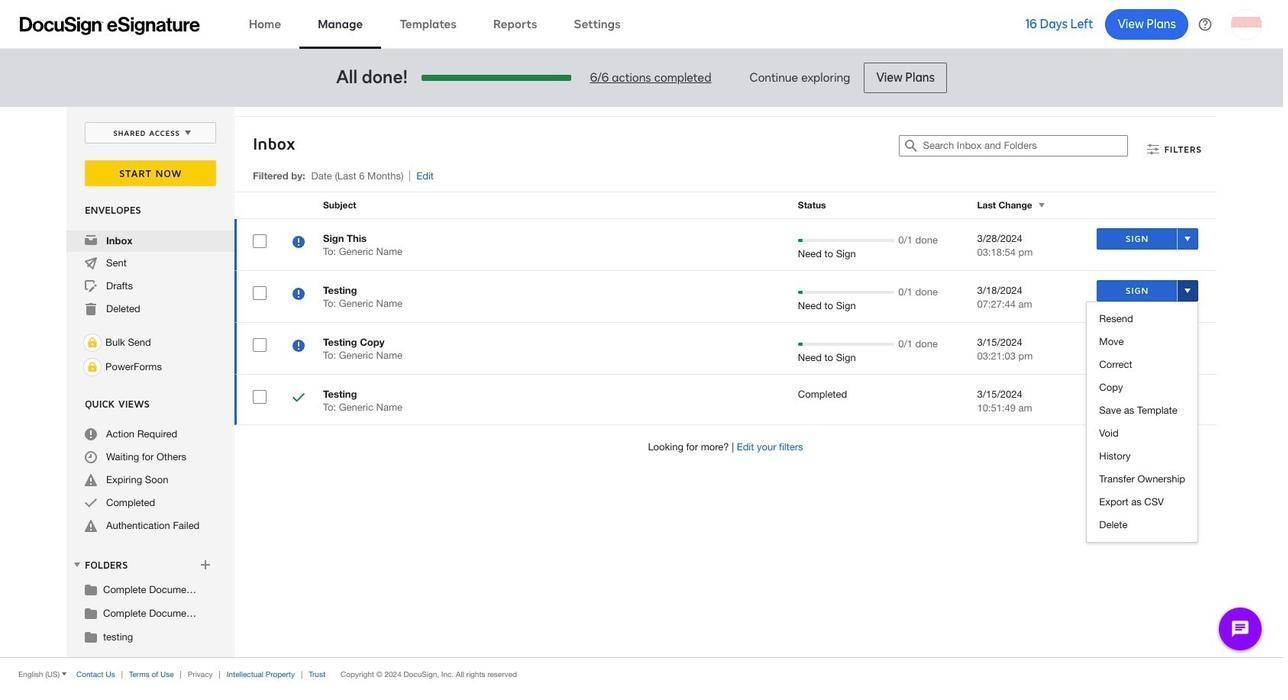 Task type: locate. For each thing, give the bounding box(es) containing it.
1 vertical spatial need to sign image
[[293, 340, 305, 355]]

more info region
[[0, 658, 1284, 691]]

2 vertical spatial folder image
[[85, 631, 97, 643]]

1 alert image from the top
[[85, 475, 97, 487]]

need to sign image
[[293, 236, 305, 251]]

1 vertical spatial alert image
[[85, 520, 97, 533]]

0 vertical spatial folder image
[[85, 584, 97, 596]]

need to sign image up completed icon
[[293, 340, 305, 355]]

0 vertical spatial need to sign image
[[293, 288, 305, 303]]

alert image
[[85, 475, 97, 487], [85, 520, 97, 533]]

menu
[[1088, 308, 1198, 537]]

folder image
[[85, 584, 97, 596], [85, 607, 97, 620], [85, 631, 97, 643]]

draft image
[[85, 280, 97, 293]]

alert image down 'clock' image
[[85, 475, 97, 487]]

need to sign image
[[293, 288, 305, 303], [293, 340, 305, 355]]

secondary navigation region
[[66, 107, 1221, 658]]

2 alert image from the top
[[85, 520, 97, 533]]

completed image
[[293, 392, 305, 407]]

1 need to sign image from the top
[[293, 288, 305, 303]]

1 vertical spatial folder image
[[85, 607, 97, 620]]

completed image
[[85, 497, 97, 510]]

alert image down completed image
[[85, 520, 97, 533]]

need to sign image down need to sign icon
[[293, 288, 305, 303]]

0 vertical spatial alert image
[[85, 475, 97, 487]]

trash image
[[85, 303, 97, 316]]



Task type: describe. For each thing, give the bounding box(es) containing it.
2 folder image from the top
[[85, 607, 97, 620]]

lock image
[[83, 358, 102, 377]]

docusign esignature image
[[20, 16, 200, 35]]

view folders image
[[71, 559, 83, 571]]

clock image
[[85, 452, 97, 464]]

Search Inbox and Folders text field
[[923, 136, 1128, 156]]

2 need to sign image from the top
[[293, 340, 305, 355]]

your uploaded profile image image
[[1232, 9, 1262, 39]]

action required image
[[85, 429, 97, 441]]

lock image
[[83, 334, 102, 352]]

1 folder image from the top
[[85, 584, 97, 596]]

3 folder image from the top
[[85, 631, 97, 643]]

sent image
[[85, 258, 97, 270]]

inbox image
[[85, 235, 97, 247]]



